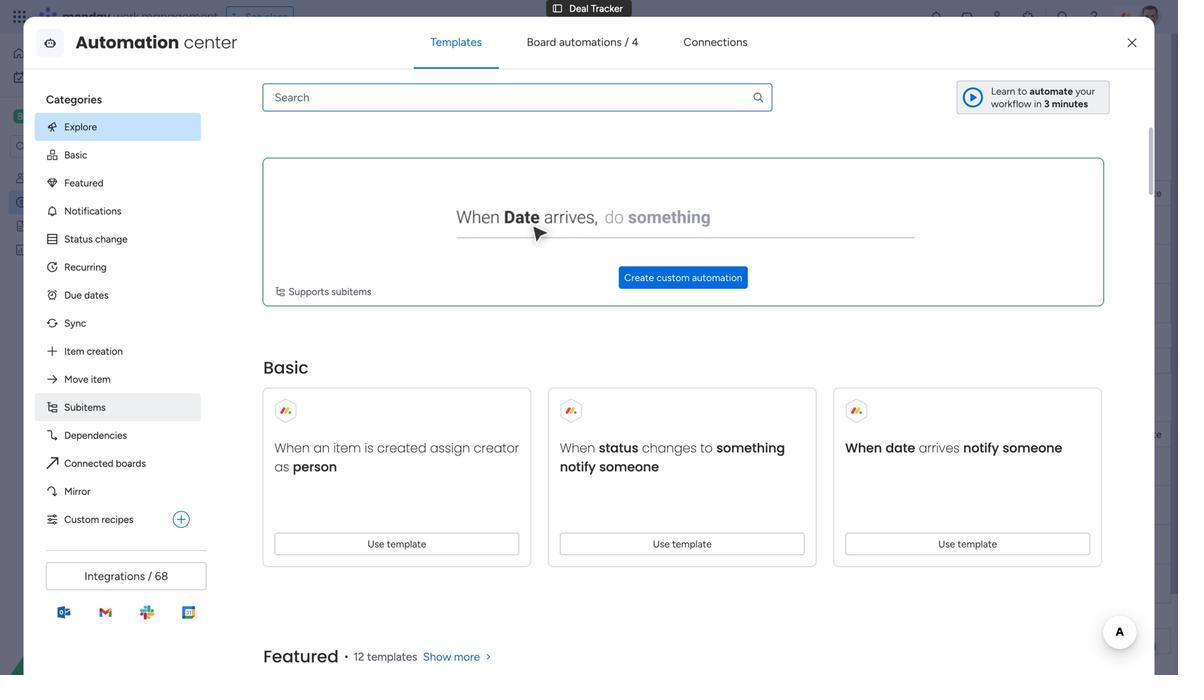 Task type: locate. For each thing, give the bounding box(es) containing it.
dec
[[1096, 461, 1112, 472], [1095, 500, 1111, 511], [1092, 632, 1111, 645]]

1 vertical spatial krause
[[672, 461, 699, 472]]

basic option
[[35, 141, 201, 169]]

featured option
[[35, 169, 201, 197]]

update feed image
[[960, 10, 974, 24]]

name down 'won'
[[287, 461, 311, 472]]

work for my
[[48, 71, 70, 83]]

2023 for dec 17, 2023
[[1127, 461, 1148, 472]]

1 vertical spatial days
[[861, 539, 881, 551]]

/
[[625, 35, 629, 49], [1097, 87, 1101, 99], [148, 570, 152, 583]]

1 horizontal spatial basic
[[64, 149, 87, 161]]

move
[[64, 373, 88, 385]]

1 vertical spatial item
[[334, 439, 361, 457]]

basic inside workspace selection element
[[32, 110, 59, 123]]

sales dashboard
[[33, 244, 106, 256]]

connected boards
[[64, 458, 146, 470]]

0 vertical spatial 3
[[1045, 98, 1050, 110]]

workspace image
[[13, 109, 27, 124]]

monday marketplace image
[[1022, 10, 1036, 24]]

0 vertical spatial someone
[[1003, 439, 1063, 457]]

leilani krause down changes
[[644, 461, 699, 472]]

3 down supports
[[314, 298, 319, 310]]

work inside option
[[48, 71, 70, 83]]

my for my work
[[32, 71, 46, 83]]

basic inside basic option
[[64, 149, 87, 161]]

use
[[368, 538, 385, 550], [653, 538, 670, 550], [939, 538, 956, 550]]

1 horizontal spatial someone
[[1003, 439, 1063, 457]]

1 horizontal spatial item
[[334, 439, 361, 457]]

4 right automations on the top of the page
[[632, 35, 639, 49]]

1 vertical spatial someone
[[600, 458, 659, 476]]

madison doyle
[[642, 220, 702, 231]]

sync option
[[35, 309, 201, 337]]

deal inside list box
[[33, 196, 52, 208]]

0 horizontal spatial 4
[[314, 461, 320, 472]]

0 horizontal spatial someone
[[600, 458, 659, 476]]

monday
[[62, 9, 111, 25]]

to right changes
[[701, 439, 713, 457]]

0 horizontal spatial use template button
[[275, 533, 520, 556]]

when date arrives notify someone
[[846, 439, 1063, 457]]

0 vertical spatial creation
[[1104, 187, 1140, 199]]

automate / 4
[[1051, 87, 1110, 99]]

1 name from the top
[[287, 298, 311, 310]]

item left 'is'
[[334, 439, 361, 457]]

due dates
[[64, 289, 109, 301]]

when inside when an item is created   assign creator as
[[275, 439, 310, 457]]

templates button
[[414, 25, 499, 59]]

use inside when status changes   to something notify someone use template
[[653, 538, 670, 550]]

deal name 3
[[265, 298, 319, 310]]

1 vertical spatial deal creation date field
[[1079, 427, 1166, 442]]

/ left 68
[[148, 570, 152, 583]]

2 use template from the left
[[939, 538, 998, 550]]

1 use template button from the left
[[275, 533, 520, 556]]

my left the contacts
[[33, 173, 46, 184]]

workflow
[[992, 98, 1032, 110]]

2 vertical spatial 2023
[[1128, 632, 1152, 645]]

2 krause from the top
[[672, 461, 699, 472]]

2 deal creation date from the top
[[1082, 429, 1162, 441]]

/ right automations on the top of the page
[[625, 35, 629, 49]]

dec inside dec 17, 2023 earliest
[[1092, 632, 1111, 645]]

3 right in
[[1045, 98, 1050, 110]]

1 deal creation date from the top
[[1082, 187, 1162, 199]]

use template button for status
[[560, 533, 805, 556]]

0 vertical spatial to
[[1018, 85, 1028, 97]]

my work
[[32, 71, 70, 83]]

1 vertical spatial work
[[48, 71, 70, 83]]

0 vertical spatial deal creation date field
[[1079, 186, 1166, 201]]

recurring option
[[35, 253, 201, 281]]

when for when status changes   to something notify someone use template
[[560, 439, 596, 457]]

3 when from the left
[[846, 439, 883, 457]]

None field
[[552, 427, 589, 442], [833, 427, 890, 442], [552, 427, 589, 442], [833, 427, 890, 442]]

basic right workspace icon at left
[[32, 110, 59, 123]]

your
[[1076, 85, 1095, 97]]

krause down changes
[[672, 461, 699, 472]]

featured up "notifications" in the left top of the page
[[64, 177, 104, 189]]

name for 4
[[287, 461, 311, 472]]

move item option
[[35, 365, 201, 393]]

0 horizontal spatial /
[[148, 570, 152, 583]]

2 horizontal spatial tracker
[[591, 2, 623, 14]]

automation center
[[75, 31, 237, 54]]

create custom automation
[[625, 272, 743, 284]]

1 horizontal spatial when
[[560, 439, 596, 457]]

2 vertical spatial /
[[148, 570, 152, 583]]

integrations
[[84, 570, 145, 583]]

plans
[[264, 11, 288, 23]]

automate
[[1051, 87, 1095, 99]]

featured left 12
[[263, 645, 339, 669]]

deal name 4
[[265, 461, 320, 472]]

supports subitems
[[289, 286, 372, 298]]

2 when from the left
[[560, 439, 596, 457]]

name down supports
[[287, 298, 311, 310]]

my down home
[[32, 71, 46, 83]]

1 when from the left
[[275, 439, 310, 457]]

2 template from the left
[[673, 538, 712, 550]]

show more
[[423, 651, 480, 664]]

krause down create custom automation button
[[672, 298, 699, 309]]

0 vertical spatial name
[[287, 298, 311, 310]]

use for person
[[368, 538, 385, 550]]

0 horizontal spatial item
[[91, 373, 111, 385]]

1 vertical spatial 17,
[[1113, 632, 1125, 645]]

0 vertical spatial days
[[864, 298, 884, 309]]

days for 27 days
[[864, 298, 884, 309]]

deal tracker
[[569, 2, 623, 14], [213, 45, 351, 76], [33, 196, 87, 208]]

0 horizontal spatial deal tracker
[[33, 196, 87, 208]]

days
[[864, 298, 884, 309], [861, 539, 881, 551]]

/ right your
[[1097, 87, 1101, 99]]

use for date
[[939, 538, 956, 550]]

4 down an on the left of the page
[[314, 461, 320, 472]]

2 use from the left
[[653, 538, 670, 550]]

1 vertical spatial notify
[[560, 458, 596, 476]]

days right '27' on the top right
[[864, 298, 884, 309]]

help
[[1119, 640, 1144, 654]]

4 for automate / 4
[[1104, 87, 1110, 99]]

connected boards option
[[35, 450, 201, 478]]

1 use template from the left
[[368, 538, 426, 550]]

creation inside 'option'
[[87, 345, 123, 357]]

1 horizontal spatial /
[[625, 35, 629, 49]]

item inside option
[[91, 373, 111, 385]]

1 horizontal spatial use template button
[[560, 533, 805, 556]]

0 vertical spatial my
[[32, 71, 46, 83]]

deal tracker down my contacts
[[33, 196, 87, 208]]

deal creation date for first deal creation date field from the bottom
[[1082, 429, 1162, 441]]

dec left 24,
[[1095, 500, 1111, 511]]

1 vertical spatial featured
[[263, 645, 339, 669]]

2 horizontal spatial basic
[[263, 356, 309, 380]]

4 right your
[[1104, 87, 1110, 99]]

notify inside when status changes   to something notify someone use template
[[560, 458, 596, 476]]

center
[[184, 31, 237, 54]]

1 deal creation date field from the top
[[1079, 186, 1166, 201]]

days right 1
[[861, 539, 881, 551]]

item creation option
[[35, 337, 201, 365]]

1 vertical spatial deal creation date
[[1082, 429, 1162, 441]]

notifications
[[64, 205, 121, 217]]

dec left help
[[1092, 632, 1111, 645]]

17, for dec 17, 2023
[[1114, 461, 1125, 472]]

boards
[[116, 458, 146, 470]]

1 vertical spatial 3
[[314, 298, 319, 310]]

tracker up kanban button
[[268, 45, 351, 76]]

someone inside when status changes   to something notify someone use template
[[600, 458, 659, 476]]

use template button for date
[[846, 533, 1091, 556]]

categories list box
[[35, 81, 212, 534]]

lottie animation element
[[0, 534, 179, 676]]

contacts
[[49, 173, 89, 184]]

public dashboard image
[[15, 243, 28, 257]]

0 horizontal spatial featured
[[64, 177, 104, 189]]

1 vertical spatial 4
[[1104, 87, 1110, 99]]

0 horizontal spatial when
[[275, 439, 310, 457]]

more
[[454, 651, 480, 664]]

1 horizontal spatial 4
[[632, 35, 639, 49]]

earliest
[[1108, 642, 1136, 652]]

0 vertical spatial deal tracker
[[569, 2, 623, 14]]

created
[[377, 439, 427, 457]]

4
[[632, 35, 639, 49], [1104, 87, 1110, 99], [314, 461, 320, 472]]

1 vertical spatial tracker
[[268, 45, 351, 76]]

1 vertical spatial dec
[[1095, 500, 1111, 511]]

work up categories on the top left
[[48, 71, 70, 83]]

2 horizontal spatial use template button
[[846, 533, 1091, 556]]

0 vertical spatial leilani krause
[[644, 298, 699, 309]]

1 horizontal spatial use template
[[939, 538, 998, 550]]

work
[[113, 9, 139, 25], [48, 71, 70, 83]]

template for person
[[387, 538, 426, 550]]

2 vertical spatial dec
[[1092, 632, 1111, 645]]

leilani down custom
[[644, 298, 670, 309]]

1 horizontal spatial tracker
[[268, 45, 351, 76]]

date
[[1142, 187, 1162, 199], [1142, 429, 1162, 441], [886, 439, 916, 457]]

0 horizontal spatial 3
[[314, 298, 319, 310]]

leilani krause down custom
[[644, 298, 699, 309]]

priority
[[764, 429, 795, 441]]

dates
[[84, 289, 109, 301]]

tracker
[[591, 2, 623, 14], [268, 45, 351, 76], [55, 196, 87, 208]]

0 vertical spatial deal creation date
[[1082, 187, 1162, 199]]

2 use template button from the left
[[560, 533, 805, 556]]

1 horizontal spatial deal tracker
[[213, 45, 351, 76]]

basic up the contacts
[[64, 149, 87, 161]]

deal tracker up the table on the top of page
[[213, 45, 351, 76]]

2 horizontal spatial use
[[939, 538, 956, 550]]

search image
[[752, 91, 765, 104]]

1 vertical spatial creation
[[87, 345, 123, 357]]

phoenix
[[645, 259, 677, 270]]

mirror option
[[35, 478, 201, 506]]

0 vertical spatial dec
[[1096, 461, 1112, 472]]

when for when an item is created   assign creator as
[[275, 439, 310, 457]]

closed
[[241, 398, 286, 416]]

1 horizontal spatial notify
[[964, 439, 1000, 457]]

my inside my work option
[[32, 71, 46, 83]]

0 vertical spatial basic
[[32, 110, 59, 123]]

use template button
[[275, 533, 520, 556], [560, 533, 805, 556], [846, 533, 1091, 556]]

see plans
[[245, 11, 288, 23]]

0 horizontal spatial notify
[[560, 458, 596, 476]]

recurring
[[64, 261, 107, 273]]

high
[[769, 297, 790, 309]]

option
[[0, 166, 179, 169]]

home option
[[8, 42, 170, 65]]

2023 inside dec 17, 2023 earliest
[[1128, 632, 1152, 645]]

item
[[64, 345, 84, 357]]

due dates option
[[35, 281, 201, 309]]

3 template from the left
[[958, 538, 998, 550]]

krause
[[672, 298, 699, 309], [672, 461, 699, 472]]

changes
[[642, 439, 697, 457]]

deal creation date
[[1082, 187, 1162, 199], [1082, 429, 1162, 441]]

0 vertical spatial krause
[[672, 298, 699, 309]]

0 vertical spatial /
[[625, 35, 629, 49]]

move item
[[64, 373, 111, 385]]

custom
[[64, 514, 99, 526]]

0 horizontal spatial work
[[48, 71, 70, 83]]

automation
[[692, 272, 743, 284]]

3 use from the left
[[939, 538, 956, 550]]

0 vertical spatial 4
[[632, 35, 639, 49]]

levy
[[679, 259, 698, 270]]

0 horizontal spatial basic
[[32, 110, 59, 123]]

1 horizontal spatial template
[[673, 538, 712, 550]]

1 vertical spatial 2023
[[1128, 500, 1149, 511]]

2 name from the top
[[287, 461, 311, 472]]

1 use from the left
[[368, 538, 385, 550]]

1 vertical spatial /
[[1097, 87, 1101, 99]]

automation
[[75, 31, 179, 54]]

1 horizontal spatial use
[[653, 538, 670, 550]]

custom
[[657, 272, 690, 284]]

1 vertical spatial name
[[287, 461, 311, 472]]

Deal creation date field
[[1079, 186, 1166, 201], [1079, 427, 1166, 442]]

featured inside featured 'option'
[[64, 177, 104, 189]]

templates
[[367, 651, 418, 664]]

crm
[[62, 110, 87, 123]]

workspace selection element
[[13, 108, 89, 125]]

1 template from the left
[[387, 538, 426, 550]]

when inside when status changes   to something notify someone use template
[[560, 439, 596, 457]]

0 horizontal spatial template
[[387, 538, 426, 550]]

to up workflow
[[1018, 85, 1028, 97]]

date for first deal creation date field from the top of the page
[[1142, 187, 1162, 199]]

kanban button
[[291, 81, 345, 104]]

dec up dec 24, 2023
[[1096, 461, 1112, 472]]

/ inside the integrations / 68 button
[[148, 570, 152, 583]]

list box containing my contacts
[[0, 164, 179, 451]]

subitems option
[[35, 393, 201, 422]]

2 horizontal spatial when
[[846, 439, 883, 457]]

work up "automation"
[[113, 9, 139, 25]]

2 vertical spatial deal tracker
[[33, 196, 87, 208]]

2 vertical spatial tracker
[[55, 196, 87, 208]]

madison
[[642, 220, 676, 231]]

0 vertical spatial leilani
[[644, 298, 670, 309]]

3 use template button from the left
[[846, 533, 1091, 556]]

help button
[[1107, 636, 1156, 659]]

None search field
[[263, 83, 773, 111]]

2 horizontal spatial /
[[1097, 87, 1101, 99]]

custom recipes option
[[35, 506, 167, 534]]

notifications image
[[929, 10, 944, 24]]

item right move
[[91, 373, 111, 385]]

2 horizontal spatial 4
[[1104, 87, 1110, 99]]

tracker up automations on the top of the page
[[591, 2, 623, 14]]

list box
[[0, 164, 179, 451]]

0 vertical spatial item
[[91, 373, 111, 385]]

my for my contacts
[[33, 173, 46, 184]]

subitems
[[332, 286, 372, 298]]

notify
[[964, 439, 1000, 457], [560, 458, 596, 476]]

sync
[[64, 317, 86, 329]]

17, inside dec 17, 2023 earliest
[[1113, 632, 1125, 645]]

deal creation date for first deal creation date field from the top of the page
[[1082, 187, 1162, 199]]

0 horizontal spatial to
[[701, 439, 713, 457]]

0 vertical spatial featured
[[64, 177, 104, 189]]

status
[[64, 233, 93, 245]]

1 vertical spatial my
[[33, 173, 46, 184]]

0 horizontal spatial use
[[368, 538, 385, 550]]

someone
[[1003, 439, 1063, 457], [600, 458, 659, 476]]

discovery
[[453, 219, 496, 231]]

1 vertical spatial to
[[701, 439, 713, 457]]

arrives
[[919, 439, 960, 457]]

my inside list box
[[33, 173, 46, 184]]

1 vertical spatial leilani krause
[[644, 461, 699, 472]]

days for 1 days
[[861, 539, 881, 551]]

tracker down the contacts
[[55, 196, 87, 208]]

deal tracker up automations on the top of the page
[[569, 2, 623, 14]]

1 horizontal spatial work
[[113, 9, 139, 25]]

help image
[[1087, 10, 1101, 24]]

0 vertical spatial 17,
[[1114, 461, 1125, 472]]

kanban
[[302, 87, 335, 99]]

2 vertical spatial 4
[[314, 461, 320, 472]]

0 vertical spatial work
[[113, 9, 139, 25]]

2 horizontal spatial template
[[958, 538, 998, 550]]

template for date
[[958, 538, 998, 550]]

0 horizontal spatial tracker
[[55, 196, 87, 208]]

person
[[293, 458, 337, 476]]

when status changes   to something notify someone use template
[[560, 439, 785, 550]]

0 vertical spatial 2023
[[1127, 461, 1148, 472]]

leilani down changes
[[644, 461, 670, 472]]

basic up the closed won
[[263, 356, 309, 380]]

1 vertical spatial basic
[[64, 149, 87, 161]]

1 vertical spatial leilani
[[644, 461, 670, 472]]

1 days
[[855, 539, 881, 551]]

0 horizontal spatial use template
[[368, 538, 426, 550]]



Task type: describe. For each thing, give the bounding box(es) containing it.
status change option
[[35, 225, 201, 253]]

see plans button
[[226, 6, 294, 27]]

mirror
[[64, 486, 90, 498]]

closed won
[[241, 398, 318, 416]]

/ for integrations / 68
[[148, 570, 152, 583]]

connections button
[[667, 25, 765, 59]]

categories heading
[[35, 81, 201, 113]]

search everything image
[[1056, 10, 1070, 24]]

1 leilani krause from the top
[[644, 298, 699, 309]]

automations
[[559, 35, 622, 49]]

27
[[852, 298, 862, 309]]

template inside when status changes   to something notify someone use template
[[673, 538, 712, 550]]

17, for dec 17, 2023 earliest
[[1113, 632, 1125, 645]]

4 for deal name 4
[[314, 461, 320, 472]]

tunes
[[308, 539, 334, 551]]

use template button for person
[[275, 533, 520, 556]]

categories
[[46, 93, 102, 106]]

1 vertical spatial deal tracker
[[213, 45, 351, 76]]

creator
[[474, 439, 520, 457]]

automate
[[1030, 85, 1073, 97]]

jamming tunes
[[265, 539, 334, 551]]

2 horizontal spatial deal tracker
[[569, 2, 623, 14]]

tracker inside list box
[[55, 196, 87, 208]]

Priority field
[[760, 427, 799, 442]]

dependencies
[[64, 430, 127, 442]]

negotiation
[[448, 297, 501, 309]]

2 leilani krause from the top
[[644, 461, 699, 472]]

home link
[[8, 42, 170, 65]]

home
[[31, 47, 58, 59]]

68
[[155, 570, 168, 583]]

to inside when status changes   to something notify someone use template
[[701, 439, 713, 457]]

change
[[95, 233, 128, 245]]

item inside when an item is created   assign creator as
[[334, 439, 361, 457]]

Closed Won field
[[238, 398, 322, 417]]

/ for automate / 4
[[1097, 87, 1101, 99]]

show
[[423, 651, 451, 664]]

Deal Tracker field
[[210, 45, 354, 76]]

invite members image
[[991, 10, 1005, 24]]

as
[[275, 458, 289, 476]]

use template for date
[[939, 538, 998, 550]]

status change
[[64, 233, 128, 245]]

27 days
[[852, 298, 884, 309]]

item creation
[[64, 345, 123, 357]]

explore
[[64, 121, 97, 133]]

jamming
[[265, 539, 305, 551]]

2023 for dec 24, 2023
[[1128, 500, 1149, 511]]

name for 3
[[287, 298, 311, 310]]

doyle
[[678, 220, 702, 231]]

main table button
[[213, 81, 291, 104]]

show more link
[[423, 650, 494, 664]]

select product image
[[13, 10, 27, 24]]

2 leilani from the top
[[644, 461, 670, 472]]

b
[[17, 110, 23, 122]]

integrations / 68 button
[[46, 563, 207, 591]]

1 leilani from the top
[[644, 298, 670, 309]]

dec 17, 2023
[[1096, 461, 1148, 472]]

new
[[464, 539, 485, 551]]

dec for dec 24, 2023
[[1095, 500, 1111, 511]]

0 vertical spatial tracker
[[591, 2, 623, 14]]

board
[[527, 35, 556, 49]]

my work link
[[8, 66, 170, 88]]

2 deal creation date field from the top
[[1079, 427, 1166, 442]]

recipes
[[102, 514, 134, 526]]

management
[[142, 9, 218, 25]]

1 krause from the top
[[672, 298, 699, 309]]

dashboard
[[59, 244, 106, 256]]

date for first deal creation date field from the bottom
[[1142, 429, 1162, 441]]

monday work management
[[62, 9, 218, 25]]

Search in workspace field
[[29, 139, 117, 155]]

create
[[625, 272, 654, 284]]

active
[[241, 157, 281, 175]]

board automations / 4
[[527, 35, 639, 49]]

deal tracker inside list box
[[33, 196, 87, 208]]

due
[[64, 289, 82, 301]]

public board image
[[15, 220, 28, 233]]

supports
[[289, 286, 329, 298]]

my contacts
[[33, 173, 89, 184]]

basic for basic option
[[64, 149, 87, 161]]

learn to automate
[[992, 85, 1073, 97]]

status
[[599, 439, 639, 457]]

1 horizontal spatial 3
[[1045, 98, 1050, 110]]

dec for dec 17, 2023 earliest
[[1092, 632, 1111, 645]]

24,
[[1113, 500, 1126, 511]]

$78,000
[[926, 298, 961, 309]]

deals
[[285, 157, 320, 175]]

use template for person
[[368, 538, 426, 550]]

basic for crm
[[32, 110, 59, 123]]

dec 17, 2023 earliest
[[1092, 632, 1152, 652]]

when an item is created   assign creator as
[[275, 439, 520, 476]]

something
[[717, 439, 785, 457]]

my work option
[[8, 66, 170, 88]]

main
[[234, 87, 255, 99]]

board automations / 4 button
[[510, 25, 656, 59]]

12 templates
[[354, 651, 418, 664]]

notifications option
[[35, 197, 201, 225]]

learn
[[992, 85, 1016, 97]]

create custom automation button
[[619, 266, 748, 289]]

table
[[258, 87, 281, 99]]

-
[[670, 539, 674, 550]]

Search for a column type search field
[[263, 83, 773, 111]]

work for monday
[[113, 9, 139, 25]]

1 horizontal spatial featured
[[263, 645, 339, 669]]

2 vertical spatial creation
[[1104, 429, 1140, 441]]

0 vertical spatial notify
[[964, 439, 1000, 457]]

Active Deals field
[[238, 157, 324, 175]]

4 inside board automations / 4 "button"
[[632, 35, 639, 49]]

terry turtle image
[[1139, 6, 1162, 28]]

board activity image
[[1024, 52, 1041, 69]]

1 horizontal spatial to
[[1018, 85, 1028, 97]]

explore option
[[35, 113, 201, 141]]

lottie animation image
[[0, 534, 179, 676]]

dec for dec 17, 2023
[[1096, 461, 1112, 472]]

won
[[289, 398, 318, 416]]

dependencies option
[[35, 422, 201, 450]]

when for when date arrives notify someone
[[846, 439, 883, 457]]

2 vertical spatial basic
[[263, 356, 309, 380]]

2023 for dec 17, 2023 earliest
[[1128, 632, 1152, 645]]

assign
[[430, 439, 470, 457]]

/ inside board automations / 4 "button"
[[625, 35, 629, 49]]

connected
[[64, 458, 113, 470]]

an
[[314, 439, 330, 457]]

templates
[[431, 35, 482, 49]]

main table
[[234, 87, 281, 99]]

is
[[365, 439, 374, 457]]

integrations / 68
[[84, 570, 168, 583]]



Task type: vqa. For each thing, say whether or not it's contained in the screenshot.
'ANGLE DOWN' image
no



